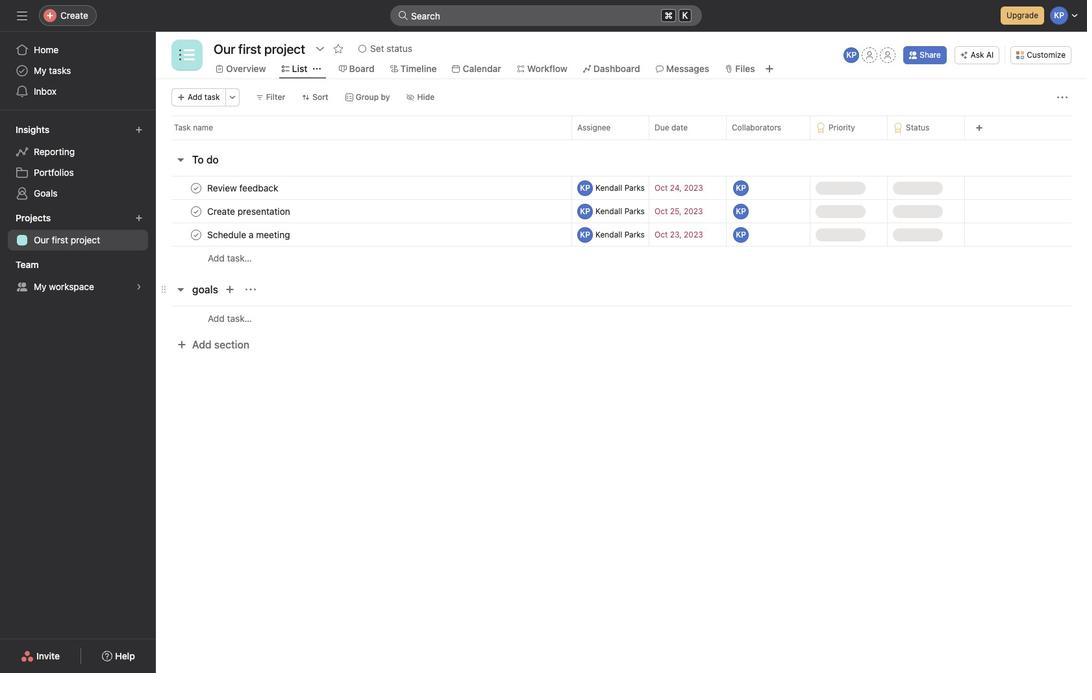 Task type: describe. For each thing, give the bounding box(es) containing it.
portfolios
[[34, 167, 74, 178]]

24,
[[671, 183, 682, 193]]

kp for oct 25, 2023
[[580, 206, 591, 216]]

oct 25, 2023
[[655, 207, 704, 216]]

row down the '25,'
[[156, 222, 1088, 248]]

add section
[[192, 339, 250, 351]]

section
[[214, 339, 250, 351]]

Mark complete checkbox
[[188, 227, 204, 243]]

1 collapse task list for this group image from the top
[[175, 155, 186, 165]]

invite button
[[12, 645, 68, 669]]

2023 for oct 25, 2023
[[684, 207, 704, 216]]

timeline
[[401, 63, 437, 74]]

our first project link
[[8, 230, 148, 251]]

Task name text field
[[205, 182, 282, 195]]

2 add task… row from the top
[[156, 306, 1088, 331]]

overview
[[226, 63, 266, 74]]

add task… inside header to do tree grid
[[208, 253, 252, 264]]

inbox
[[34, 86, 57, 97]]

timeline link
[[390, 62, 437, 76]]

k
[[683, 10, 688, 21]]

Task name text field
[[205, 228, 294, 241]]

mark complete image
[[188, 180, 204, 196]]

ask ai
[[971, 50, 994, 60]]

add up add section button
[[208, 313, 225, 324]]

collaborators
[[732, 123, 782, 133]]

board link
[[339, 62, 375, 76]]

workspace
[[49, 281, 94, 292]]

goals link
[[8, 183, 148, 204]]

due date
[[655, 123, 688, 133]]

name
[[193, 123, 213, 133]]

list
[[292, 63, 308, 74]]

Search tasks, projects, and more text field
[[391, 5, 703, 26]]

customize button
[[1011, 46, 1072, 64]]

tasks
[[49, 65, 71, 76]]

project
[[71, 235, 100, 246]]

new insights image
[[135, 126, 143, 134]]

our
[[34, 235, 49, 246]]

reporting link
[[8, 142, 148, 162]]

mark complete checkbox for oct 25, 2023
[[188, 204, 204, 219]]

oct for oct 25, 2023
[[655, 207, 668, 216]]

new project or portfolio image
[[135, 214, 143, 222]]

customize
[[1028, 50, 1066, 60]]

list image
[[179, 47, 195, 63]]

dashboard link
[[583, 62, 641, 76]]

dashboard
[[594, 63, 641, 74]]

by
[[381, 92, 390, 102]]

group by
[[356, 92, 390, 102]]

team button
[[13, 256, 50, 274]]

our first project
[[34, 235, 100, 246]]

prominent image
[[398, 10, 409, 21]]

projects button
[[13, 209, 63, 227]]

insights element
[[0, 118, 156, 207]]

filter
[[266, 92, 285, 102]]

reporting
[[34, 146, 75, 157]]

more actions image
[[229, 94, 236, 101]]

to
[[192, 154, 204, 166]]

insights
[[16, 124, 50, 135]]

2 collapse task list for this group image from the top
[[175, 285, 186, 295]]

messages
[[667, 63, 710, 74]]

mark complete image for oct 25, 2023
[[188, 204, 204, 219]]

kp button
[[844, 47, 860, 63]]

projects element
[[0, 207, 156, 253]]

kp for oct 24, 2023
[[580, 183, 591, 193]]

row up 23,
[[156, 199, 1088, 225]]

home
[[34, 44, 59, 55]]

task… for 2nd add task… "button" from the top of the page
[[227, 313, 252, 324]]

do
[[207, 154, 219, 166]]

filter button
[[250, 88, 291, 107]]

files
[[736, 63, 756, 74]]

mark complete checkbox for oct 24, 2023
[[188, 180, 204, 196]]

show options image
[[315, 44, 326, 54]]

row up the '25,'
[[156, 175, 1088, 201]]

add task
[[188, 92, 220, 102]]

sort button
[[296, 88, 334, 107]]

status
[[907, 123, 930, 133]]

share button
[[904, 46, 947, 64]]

goals
[[192, 284, 218, 296]]

messages link
[[656, 62, 710, 76]]

invite
[[36, 651, 60, 662]]

tab actions image
[[313, 65, 321, 73]]

kendall for oct 24, 2023
[[596, 183, 623, 193]]

first
[[52, 235, 68, 246]]

task
[[174, 123, 191, 133]]

2023 for oct 23, 2023
[[684, 230, 704, 240]]

overview link
[[216, 62, 266, 76]]

2 add task… button from the top
[[208, 312, 252, 326]]

add a task to this group image
[[225, 285, 235, 295]]

due
[[655, 123, 670, 133]]

add task button
[[172, 88, 226, 107]]

task name
[[174, 123, 213, 133]]

task
[[205, 92, 220, 102]]

calendar link
[[453, 62, 502, 76]]

to do button
[[192, 148, 219, 172]]

header to do tree grid
[[156, 175, 1088, 270]]

add left task
[[188, 92, 202, 102]]

status
[[387, 43, 413, 54]]

Task name text field
[[205, 205, 294, 218]]

kp inside kp button
[[847, 50, 857, 60]]

add left 'section'
[[192, 339, 212, 351]]

global element
[[0, 32, 156, 110]]

board
[[349, 63, 375, 74]]

sort
[[313, 92, 329, 102]]

date
[[672, 123, 688, 133]]

list link
[[282, 62, 308, 76]]

home link
[[8, 40, 148, 60]]

my for my tasks
[[34, 65, 46, 76]]

25,
[[671, 207, 682, 216]]

ai
[[987, 50, 994, 60]]



Task type: locate. For each thing, give the bounding box(es) containing it.
task… for add task… "button" inside the header to do tree grid
[[227, 253, 252, 264]]

1 kendall from the top
[[596, 183, 623, 193]]

Mark complete checkbox
[[188, 180, 204, 196], [188, 204, 204, 219]]

add to starred image
[[333, 44, 344, 54]]

goals button
[[192, 278, 218, 302]]

3 2023 from the top
[[684, 230, 704, 240]]

row down assignee
[[172, 139, 1072, 140]]

parks left 23,
[[625, 230, 645, 239]]

hide button
[[401, 88, 441, 107]]

kendall parks for oct 23, 2023
[[596, 230, 645, 239]]

my tasks link
[[8, 60, 148, 81]]

2 kendall parks from the top
[[596, 206, 645, 216]]

set status
[[370, 43, 413, 54]]

1 vertical spatial 2023
[[684, 207, 704, 216]]

collapse task list for this group image left goals
[[175, 285, 186, 295]]

0 vertical spatial add task…
[[208, 253, 252, 264]]

my tasks
[[34, 65, 71, 76]]

group
[[356, 92, 379, 102]]

1 oct from the top
[[655, 183, 668, 193]]

create presentation cell
[[156, 200, 572, 224]]

1 my from the top
[[34, 65, 46, 76]]

add task… button inside header to do tree grid
[[208, 252, 252, 266]]

1 vertical spatial mark complete image
[[188, 227, 204, 243]]

1 mark complete checkbox from the top
[[188, 180, 204, 196]]

add section button
[[172, 333, 255, 357]]

1 vertical spatial add task… row
[[156, 306, 1088, 331]]

my inside global element
[[34, 65, 46, 76]]

oct 23, 2023
[[655, 230, 704, 240]]

oct for oct 23, 2023
[[655, 230, 668, 240]]

3 parks from the top
[[625, 230, 645, 239]]

projects
[[16, 213, 51, 224]]

row containing task name
[[156, 116, 1088, 140]]

hide
[[418, 92, 435, 102]]

add up the 'goals' button
[[208, 253, 225, 264]]

3 kendall parks from the top
[[596, 230, 645, 239]]

mark complete checkbox down to
[[188, 180, 204, 196]]

1 vertical spatial mark complete checkbox
[[188, 204, 204, 219]]

oct 24, 2023
[[655, 183, 704, 193]]

1 parks from the top
[[625, 183, 645, 193]]

mark complete image up mark complete option
[[188, 204, 204, 219]]

add inside header to do tree grid
[[208, 253, 225, 264]]

parks left the '25,'
[[625, 206, 645, 216]]

1 mark complete image from the top
[[188, 204, 204, 219]]

2023
[[684, 183, 704, 193], [684, 207, 704, 216], [684, 230, 704, 240]]

0 vertical spatial kendall parks
[[596, 183, 645, 193]]

2023 right the '25,'
[[684, 207, 704, 216]]

0 vertical spatial add task… row
[[156, 246, 1088, 270]]

mark complete checkbox inside review feedback cell
[[188, 180, 204, 196]]

2 vertical spatial oct
[[655, 230, 668, 240]]

to do
[[192, 154, 219, 166]]

teams element
[[0, 253, 156, 300]]

add tab image
[[765, 64, 775, 74]]

1 vertical spatial collapse task list for this group image
[[175, 285, 186, 295]]

1 vertical spatial parks
[[625, 206, 645, 216]]

upgrade
[[1007, 10, 1039, 20], [832, 183, 864, 193], [909, 183, 941, 193], [832, 206, 864, 216], [909, 206, 941, 216], [832, 230, 864, 239], [909, 230, 941, 239]]

my inside teams element
[[34, 281, 46, 292]]

portfolios link
[[8, 162, 148, 183]]

help button
[[94, 645, 144, 669]]

oct left 23,
[[655, 230, 668, 240]]

1 add task… from the top
[[208, 253, 252, 264]]

0 vertical spatial my
[[34, 65, 46, 76]]

mark complete image down mark complete image
[[188, 227, 204, 243]]

my for my workspace
[[34, 281, 46, 292]]

mark complete checkbox inside create presentation cell
[[188, 204, 204, 219]]

3 kendall from the top
[[596, 230, 623, 239]]

collapse task list for this group image left to
[[175, 155, 186, 165]]

ask
[[971, 50, 985, 60]]

schedule a meeting cell
[[156, 223, 572, 247]]

share
[[920, 50, 942, 60]]

group by button
[[340, 88, 396, 107]]

help
[[115, 651, 135, 662]]

parks
[[625, 183, 645, 193], [625, 206, 645, 216], [625, 230, 645, 239]]

kendall for oct 25, 2023
[[596, 206, 623, 216]]

kendall parks for oct 24, 2023
[[596, 183, 645, 193]]

add task… row
[[156, 246, 1088, 270], [156, 306, 1088, 331]]

set
[[370, 43, 384, 54]]

add task… down schedule a meeting text box
[[208, 253, 252, 264]]

1 vertical spatial kendall parks
[[596, 206, 645, 216]]

workflow link
[[517, 62, 568, 76]]

0 vertical spatial task…
[[227, 253, 252, 264]]

add task… up 'section'
[[208, 313, 252, 324]]

inbox link
[[8, 81, 148, 102]]

calendar
[[463, 63, 502, 74]]

parks for oct 24, 2023
[[625, 183, 645, 193]]

goals
[[34, 188, 58, 199]]

0 vertical spatial mark complete image
[[188, 204, 204, 219]]

0 vertical spatial mark complete checkbox
[[188, 180, 204, 196]]

0 vertical spatial 2023
[[684, 183, 704, 193]]

assignee
[[578, 123, 611, 133]]

kendall parks for oct 25, 2023
[[596, 206, 645, 216]]

ask ai button
[[955, 46, 1000, 64]]

my workspace link
[[8, 277, 148, 298]]

more actions image
[[1058, 92, 1068, 103]]

parks left 24,
[[625, 183, 645, 193]]

2 task… from the top
[[227, 313, 252, 324]]

add field image
[[976, 124, 984, 132]]

1 vertical spatial kendall
[[596, 206, 623, 216]]

parks for oct 25, 2023
[[625, 206, 645, 216]]

workflow
[[528, 63, 568, 74]]

0 vertical spatial add task… button
[[208, 252, 252, 266]]

create button
[[39, 5, 97, 26]]

2 2023 from the top
[[684, 207, 704, 216]]

task…
[[227, 253, 252, 264], [227, 313, 252, 324]]

oct for oct 24, 2023
[[655, 183, 668, 193]]

see details, my workspace image
[[135, 283, 143, 291]]

None field
[[391, 5, 703, 26]]

task… inside header to do tree grid
[[227, 253, 252, 264]]

oct left the '25,'
[[655, 207, 668, 216]]

more section actions image
[[246, 285, 256, 295]]

0 vertical spatial oct
[[655, 183, 668, 193]]

kendall parks left 23,
[[596, 230, 645, 239]]

1 vertical spatial add task…
[[208, 313, 252, 324]]

oct
[[655, 183, 668, 193], [655, 207, 668, 216], [655, 230, 668, 240]]

kendall parks
[[596, 183, 645, 193], [596, 206, 645, 216], [596, 230, 645, 239]]

my
[[34, 65, 46, 76], [34, 281, 46, 292]]

2 vertical spatial kendall parks
[[596, 230, 645, 239]]

1 vertical spatial oct
[[655, 207, 668, 216]]

kp
[[847, 50, 857, 60], [580, 183, 591, 193], [580, 206, 591, 216], [580, 230, 591, 239]]

kendall for oct 23, 2023
[[596, 230, 623, 239]]

mark complete checkbox up mark complete option
[[188, 204, 204, 219]]

1 vertical spatial my
[[34, 281, 46, 292]]

my down "team" dropdown button
[[34, 281, 46, 292]]

2 vertical spatial 2023
[[684, 230, 704, 240]]

oct left 24,
[[655, 183, 668, 193]]

collapse task list for this group image
[[175, 155, 186, 165], [175, 285, 186, 295]]

add task…
[[208, 253, 252, 264], [208, 313, 252, 324]]

0 vertical spatial parks
[[625, 183, 645, 193]]

my left tasks
[[34, 65, 46, 76]]

row
[[156, 116, 1088, 140], [172, 139, 1072, 140], [156, 175, 1088, 201], [156, 199, 1088, 225], [156, 222, 1088, 248]]

3 oct from the top
[[655, 230, 668, 240]]

kendall parks left the '25,'
[[596, 206, 645, 216]]

create
[[60, 10, 88, 21]]

task… up 'section'
[[227, 313, 252, 324]]

files link
[[725, 62, 756, 76]]

2023 right 24,
[[684, 183, 704, 193]]

row down the 'dashboard'
[[156, 116, 1088, 140]]

2 oct from the top
[[655, 207, 668, 216]]

1 task… from the top
[[227, 253, 252, 264]]

2 add task… from the top
[[208, 313, 252, 324]]

parks for oct 23, 2023
[[625, 230, 645, 239]]

kp for oct 23, 2023
[[580, 230, 591, 239]]

2023 for oct 24, 2023
[[684, 183, 704, 193]]

add task… button
[[208, 252, 252, 266], [208, 312, 252, 326]]

team
[[16, 259, 39, 270]]

1 kendall parks from the top
[[596, 183, 645, 193]]

1 add task… row from the top
[[156, 246, 1088, 270]]

add task… button down schedule a meeting text box
[[208, 252, 252, 266]]

2 mark complete checkbox from the top
[[188, 204, 204, 219]]

priority
[[829, 123, 856, 133]]

0 vertical spatial collapse task list for this group image
[[175, 155, 186, 165]]

hide sidebar image
[[17, 10, 27, 21]]

0 vertical spatial kendall
[[596, 183, 623, 193]]

mark complete image inside schedule a meeting cell
[[188, 227, 204, 243]]

mark complete image inside create presentation cell
[[188, 204, 204, 219]]

review feedback cell
[[156, 176, 572, 200]]

add
[[188, 92, 202, 102], [208, 253, 225, 264], [208, 313, 225, 324], [192, 339, 212, 351]]

2023 right 23,
[[684, 230, 704, 240]]

upgrade button
[[1002, 6, 1045, 25], [819, 182, 864, 195], [896, 182, 941, 195], [819, 205, 864, 218], [896, 205, 941, 218], [819, 228, 864, 241], [896, 228, 941, 241]]

1 2023 from the top
[[684, 183, 704, 193]]

2 mark complete image from the top
[[188, 227, 204, 243]]

task… down schedule a meeting text box
[[227, 253, 252, 264]]

2 vertical spatial kendall
[[596, 230, 623, 239]]

2 parks from the top
[[625, 206, 645, 216]]

mark complete image for oct 23, 2023
[[188, 227, 204, 243]]

set status button
[[353, 40, 419, 58]]

1 vertical spatial task…
[[227, 313, 252, 324]]

1 add task… button from the top
[[208, 252, 252, 266]]

None text field
[[211, 37, 309, 60]]

kendall parks left 24,
[[596, 183, 645, 193]]

1 vertical spatial add task… button
[[208, 312, 252, 326]]

23,
[[671, 230, 682, 240]]

2 kendall from the top
[[596, 206, 623, 216]]

2 my from the top
[[34, 281, 46, 292]]

2 vertical spatial parks
[[625, 230, 645, 239]]

add task… button up 'section'
[[208, 312, 252, 326]]

mark complete image
[[188, 204, 204, 219], [188, 227, 204, 243]]



Task type: vqa. For each thing, say whether or not it's contained in the screenshot.
bottommost TASK…
yes



